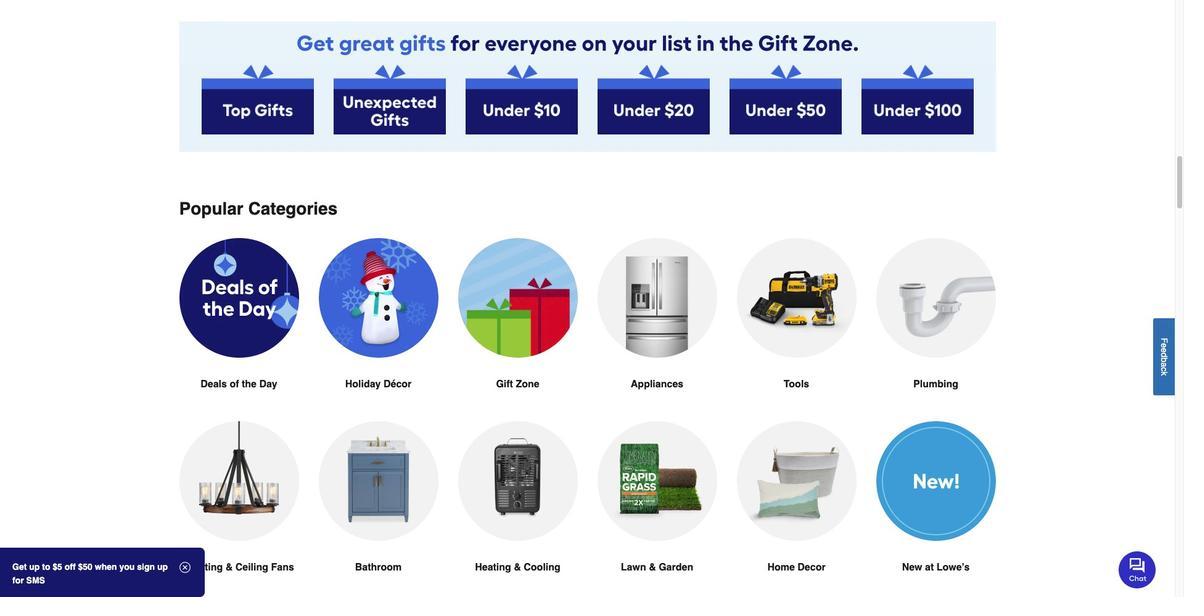 Task type: vqa. For each thing, say whether or not it's contained in the screenshot.
Garden
yes



Task type: locate. For each thing, give the bounding box(es) containing it.
& left ceiling
[[226, 562, 233, 573]]

up left to
[[29, 562, 40, 572]]

at
[[925, 562, 934, 573]]

0 horizontal spatial up
[[29, 562, 40, 572]]

up right sign
[[157, 562, 168, 572]]

0 horizontal spatial &
[[226, 562, 233, 573]]

home decor
[[768, 562, 826, 573]]

tools
[[784, 379, 809, 390]]

2 horizontal spatial &
[[649, 562, 656, 573]]

1 & from the left
[[226, 562, 233, 573]]

an icon of red and green wrapped gifts. image
[[458, 238, 578, 358]]

a black indoor utility heater with a thermostat. image
[[458, 421, 578, 541]]

day
[[259, 379, 277, 390]]

$5
[[53, 562, 62, 572]]

$50
[[78, 562, 92, 572]]

deals
[[201, 379, 227, 390]]

e
[[1160, 343, 1169, 348], [1160, 348, 1169, 352]]

get great gifts for everyone on your list in the gift zone. image
[[179, 22, 996, 65]]

to
[[42, 562, 50, 572]]

décor
[[384, 379, 412, 390]]

the
[[242, 379, 257, 390]]

heating & cooling link
[[458, 421, 578, 597]]

gift zone link
[[458, 238, 578, 421]]

under 20 dollars. image
[[597, 65, 710, 134]]

plumbing link
[[876, 238, 996, 421]]

1 horizontal spatial &
[[514, 562, 521, 573]]

e up d
[[1160, 343, 1169, 348]]

sms
[[26, 575, 45, 585]]

ceiling
[[235, 562, 268, 573]]

1 e from the top
[[1160, 343, 1169, 348]]

get
[[12, 562, 27, 572]]

d
[[1160, 352, 1169, 357]]

2 e from the top
[[1160, 348, 1169, 352]]

3 & from the left
[[649, 562, 656, 573]]

a blue 2-door bathroom vanity with a white top, gold faucet and gold hardware. image
[[319, 421, 438, 541]]

cooling
[[524, 562, 561, 573]]

2 up from the left
[[157, 562, 168, 572]]

& right heating
[[514, 562, 521, 573]]

deals of the day icon. image
[[179, 238, 299, 358]]

k
[[1160, 371, 1169, 376]]

& for lighting
[[226, 562, 233, 573]]

gift
[[496, 379, 513, 390]]

e up the "b"
[[1160, 348, 1169, 352]]

a dewalt cordless drill with batteries, a charger and a soft case. image
[[737, 238, 856, 358]]

& right 'lawn' on the bottom
[[649, 562, 656, 573]]

holiday décor link
[[319, 238, 438, 421]]

up
[[29, 562, 40, 572], [157, 562, 168, 572]]

a package of scotts rapid grass seed and a roll of sod. image
[[597, 421, 717, 541]]

lighting & ceiling fans link
[[179, 421, 299, 597]]

plumbing
[[913, 379, 958, 390]]

& for heating
[[514, 562, 521, 573]]

holiday
[[345, 379, 381, 390]]

home
[[768, 562, 795, 573]]

f e e d b a c k
[[1160, 338, 1169, 376]]

&
[[226, 562, 233, 573], [514, 562, 521, 573], [649, 562, 656, 573]]

home decor link
[[737, 421, 856, 597]]

popular
[[179, 199, 243, 218]]

1 horizontal spatial up
[[157, 562, 168, 572]]

sign
[[137, 562, 155, 572]]

off
[[65, 562, 76, 572]]

2 & from the left
[[514, 562, 521, 573]]



Task type: describe. For each thing, give the bounding box(es) containing it.
new at lowe's
[[902, 562, 970, 573]]

f e e d b a c k button
[[1153, 318, 1175, 395]]

under 50 dollars. image
[[729, 65, 842, 134]]

decor
[[798, 562, 826, 573]]

garden
[[659, 562, 693, 573]]

c
[[1160, 367, 1169, 371]]

of
[[230, 379, 239, 390]]

a
[[1160, 362, 1169, 367]]

top gifts. image
[[201, 65, 314, 134]]

lighting & ceiling fans
[[184, 562, 294, 573]]

lawn & garden
[[621, 562, 693, 573]]

heating & cooling
[[475, 562, 561, 573]]

for
[[12, 575, 24, 585]]

bathroom
[[355, 562, 402, 573]]

a 5-light black metal and wood chandelier. image
[[179, 421, 299, 541]]

a white p v c p-trap. image
[[876, 238, 996, 358]]

lawn & garden link
[[597, 421, 717, 597]]

tools link
[[737, 238, 856, 421]]

new at lowe's link
[[876, 421, 996, 597]]

an inflatable snowman decoration with a red-and-white striped hat, blue mittens and a blue scarf. image
[[319, 238, 438, 358]]

get up to $5 off $50 when you sign up for sms
[[12, 562, 168, 585]]

appliances link
[[597, 238, 717, 421]]

f
[[1160, 338, 1169, 343]]

lowe's
[[937, 562, 970, 573]]

new. image
[[876, 421, 996, 541]]

when
[[95, 562, 117, 572]]

a stainless french door refrigerator with a bottom freezer and middle storage drawer. image
[[597, 238, 717, 358]]

holiday décor
[[345, 379, 412, 390]]

chat invite button image
[[1119, 551, 1156, 588]]

appliances
[[631, 379, 684, 390]]

deals of the day link
[[179, 238, 299, 421]]

heating
[[475, 562, 511, 573]]

unexpected gifts. image
[[333, 65, 446, 134]]

a gray fabric storage basket with a white liner and a taupe, blue and green lumbar pillow. image
[[737, 421, 856, 541]]

popular categories
[[179, 199, 338, 218]]

zone
[[516, 379, 539, 390]]

bathroom link
[[319, 421, 438, 597]]

new
[[902, 562, 922, 573]]

1 up from the left
[[29, 562, 40, 572]]

lawn
[[621, 562, 646, 573]]

& for lawn
[[649, 562, 656, 573]]

gift zone
[[496, 379, 539, 390]]

under 100 dollars. image
[[861, 65, 974, 134]]

fans
[[271, 562, 294, 573]]

categories
[[248, 199, 338, 218]]

deals of the day
[[201, 379, 277, 390]]

lighting
[[184, 562, 223, 573]]

b
[[1160, 357, 1169, 362]]

under 10 dollars. image
[[465, 65, 578, 134]]

you
[[119, 562, 135, 572]]



